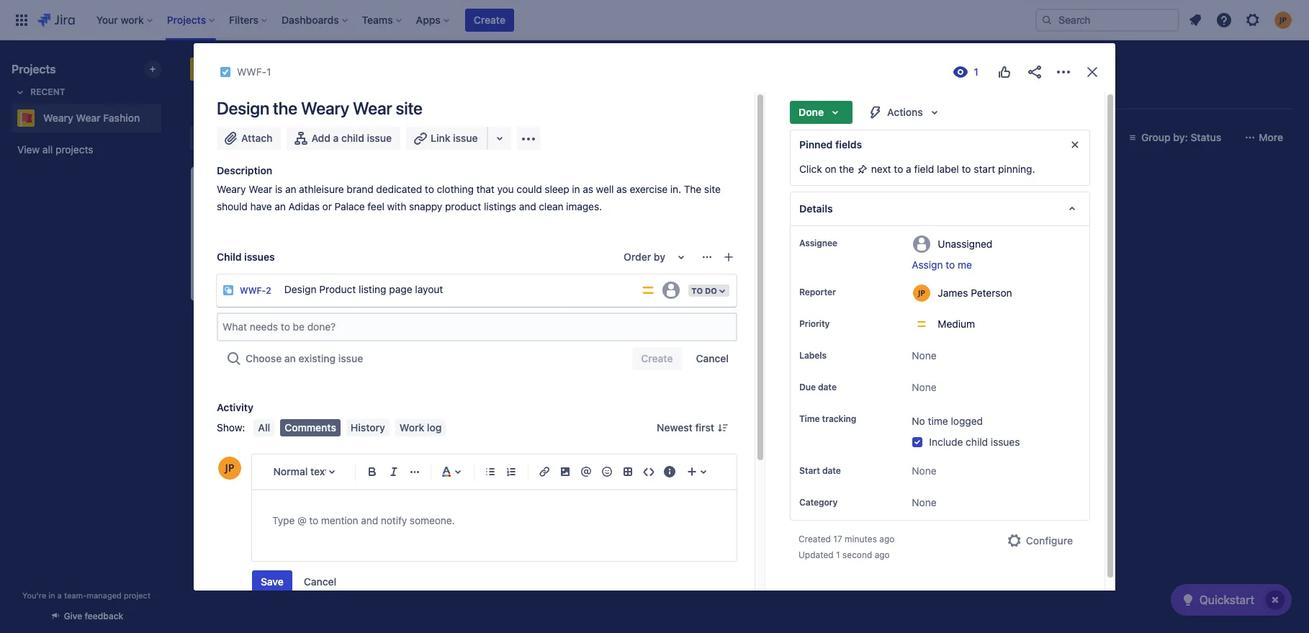 Task type: describe. For each thing, give the bounding box(es) containing it.
0 vertical spatial ago
[[880, 534, 895, 545]]

priority
[[800, 318, 830, 329]]

click
[[800, 163, 823, 175]]

well
[[596, 183, 614, 195]]

view
[[17, 143, 40, 156]]

0 vertical spatial weary wear fashion
[[219, 59, 375, 79]]

0 horizontal spatial the
[[273, 98, 297, 118]]

description
[[217, 164, 272, 177]]

collapse recent projects image
[[12, 84, 29, 101]]

click on the
[[800, 163, 857, 175]]

weary wear fashion link
[[12, 104, 156, 133]]

adidas
[[289, 200, 320, 213]]

or
[[323, 200, 332, 213]]

james
[[938, 286, 969, 299]]

create button inside the primary element
[[465, 8, 514, 31]]

1 horizontal spatial design the weary wear site
[[610, 215, 738, 228]]

0 vertical spatial fashion
[[316, 59, 375, 79]]

bold ⌘b image
[[364, 463, 381, 481]]

include child issues
[[930, 436, 1021, 448]]

1 vertical spatial an
[[275, 200, 286, 213]]

that
[[477, 183, 495, 195]]

to inside description weary wear is an athleisure brand dedicated to clothing that you could sleep in as well as exercise in. the site should have an adidas or palace feel with snappy product listings and clean images.
[[425, 183, 434, 195]]

vote options: no one has voted for this issue yet. image
[[996, 63, 1014, 81]]

cancel for cancel button to the top
[[696, 352, 729, 365]]

2 horizontal spatial design
[[610, 215, 642, 228]]

all button
[[254, 419, 275, 437]]

give
[[64, 611, 82, 622]]

add a child issue button
[[287, 127, 401, 150]]

images.
[[566, 200, 602, 213]]

link issue button
[[406, 127, 488, 150]]

0 for to do 0
[[244, 177, 250, 189]]

wwf- for bottom the wwf-1 link
[[627, 245, 653, 256]]

0 vertical spatial site
[[396, 98, 423, 118]]

close image
[[1084, 63, 1102, 81]]

time tracking pin to top. only you can see pinned fields. image
[[860, 414, 871, 425]]

palace
[[335, 200, 365, 213]]

1 horizontal spatial child
[[966, 436, 989, 448]]

label
[[937, 163, 960, 175]]

order
[[624, 251, 651, 263]]

show:
[[217, 421, 245, 434]]

italic ⌘i image
[[385, 463, 402, 481]]

timeline
[[396, 90, 436, 102]]

copy link to issue image
[[268, 66, 280, 77]]

2 vertical spatial site
[[721, 215, 738, 228]]

0 for in progress 0
[[477, 177, 483, 189]]

fashion inside weary wear fashion link
[[103, 112, 140, 124]]

0 horizontal spatial issues
[[244, 251, 275, 263]]

projects
[[56, 143, 93, 156]]

peterson
[[971, 286, 1013, 299]]

list link
[[298, 84, 321, 110]]

none for due date
[[912, 381, 937, 393]]

to for to do 0
[[213, 179, 224, 188]]

weary left copy link to issue icon
[[219, 59, 268, 79]]

board
[[256, 90, 284, 102]]

work log
[[400, 421, 442, 434]]

wear up add people icon
[[353, 98, 392, 118]]

labels
[[800, 350, 827, 361]]

design product listing page layout link
[[279, 276, 636, 305]]

0 horizontal spatial design
[[217, 98, 269, 118]]

comments
[[285, 421, 336, 434]]

link image
[[536, 463, 553, 481]]

0 vertical spatial cancel button
[[688, 347, 738, 370]]

logged
[[951, 415, 983, 427]]

feel
[[368, 200, 385, 213]]

done image
[[748, 245, 759, 256]]

code snippet image
[[641, 463, 658, 481]]

1 vertical spatial weary wear fashion
[[43, 112, 140, 124]]

the
[[684, 183, 702, 195]]

normal
[[273, 465, 308, 478]]

1 inside created 17 minutes ago updated 1 second ago
[[837, 550, 841, 561]]

primary element
[[9, 0, 1036, 40]]

link
[[431, 132, 451, 144]]

hide message image
[[1067, 136, 1084, 153]]

you're
[[22, 591, 46, 600]]

link issue
[[431, 132, 478, 144]]

brand
[[347, 183, 374, 195]]

quickstart button
[[1171, 584, 1293, 616]]

1 as from the left
[[583, 183, 594, 195]]

a inside button
[[333, 132, 339, 144]]

1 vertical spatial wwf-1 link
[[627, 245, 658, 257]]

check image
[[1180, 592, 1197, 609]]

you're in a team-managed project
[[22, 591, 151, 600]]

minutes
[[845, 534, 878, 545]]

all
[[258, 421, 270, 434]]

should
[[217, 200, 248, 213]]

2
[[266, 285, 271, 296]]

1 horizontal spatial wwf-1
[[627, 245, 658, 256]]

order by button
[[615, 246, 699, 269]]

17
[[834, 534, 843, 545]]

wwf-2 link
[[240, 285, 271, 296]]

priority: medium image
[[641, 283, 656, 298]]

wear inside description weary wear is an athleisure brand dedicated to clothing that you could sleep in as well as exercise in. the site should have an adidas or palace feel with snappy product listings and clean images.
[[249, 183, 273, 195]]

create for create button within the primary element
[[474, 13, 506, 26]]

created 17 minutes ago updated 1 second ago
[[799, 534, 895, 561]]

weary up add
[[301, 98, 349, 118]]

share image
[[1027, 63, 1044, 81]]

james peterson image
[[339, 126, 362, 149]]

due date pin to top. only you can see pinned fields. image
[[840, 382, 851, 393]]

add image, video, or file image
[[557, 463, 574, 481]]

search image
[[1042, 14, 1053, 26]]

fields
[[836, 138, 863, 151]]

0 horizontal spatial in
[[49, 591, 55, 600]]

2 horizontal spatial 0
[[630, 267, 636, 280]]

0 horizontal spatial cancel button
[[295, 571, 345, 594]]

normal text button
[[267, 456, 350, 488]]

child
[[217, 251, 242, 263]]

emoji image
[[599, 463, 616, 481]]

all
[[42, 143, 53, 156]]

create for bottommost create button
[[214, 213, 246, 225]]

issue for add a child issue
[[367, 132, 392, 144]]

unassigned image
[[663, 282, 680, 299]]

date for start date
[[823, 466, 841, 476]]

log
[[427, 421, 442, 434]]

1 vertical spatial the
[[840, 163, 855, 175]]

menu bar inside design the weary wear site dialog
[[251, 419, 449, 437]]

project settings link
[[731, 84, 812, 110]]

0 vertical spatial an
[[285, 183, 296, 195]]

add app image
[[520, 130, 537, 147]]

wear up view all projects link
[[76, 112, 101, 124]]

projects
[[12, 63, 56, 76]]

dedicated
[[376, 183, 422, 195]]

do for to do 0
[[226, 179, 238, 188]]

add
[[312, 132, 331, 144]]

is
[[275, 183, 283, 195]]

order by
[[624, 251, 666, 263]]

assign to me
[[912, 259, 973, 271]]

reporter pin to top. only you can see pinned fields. image
[[839, 287, 851, 298]]

mention image
[[578, 463, 595, 481]]

to do button
[[688, 283, 731, 298]]

history
[[351, 421, 385, 434]]

none for category
[[912, 497, 937, 509]]

weary down in.
[[662, 215, 692, 228]]

details
[[800, 202, 833, 215]]

assign
[[912, 259, 943, 271]]

issue for choose an existing issue
[[338, 352, 363, 365]]

cancel for the leftmost cancel button
[[304, 576, 337, 588]]

no
[[912, 415, 926, 427]]

link web pages and more image
[[491, 130, 508, 147]]

date for due date
[[818, 382, 837, 393]]

you
[[498, 183, 514, 195]]

give feedback
[[64, 611, 123, 622]]

time
[[928, 415, 949, 427]]

assignee pin to top. only you can see pinned fields. image
[[841, 238, 852, 249]]

2 as from the left
[[617, 183, 627, 195]]

me
[[958, 259, 973, 271]]

2 vertical spatial wwf-
[[240, 285, 266, 296]]

choose an existing issue button
[[217, 347, 372, 370]]

pinning.
[[999, 163, 1036, 175]]

1 down order
[[639, 267, 643, 280]]



Task type: vqa. For each thing, say whether or not it's contained in the screenshot.
the bottom Cancel
yes



Task type: locate. For each thing, give the bounding box(es) containing it.
create button
[[465, 8, 514, 31], [191, 206, 385, 232]]

0 down the description
[[244, 177, 250, 189]]

list
[[301, 90, 319, 102]]

wwf- left by
[[627, 245, 653, 256]]

0 horizontal spatial 0
[[244, 177, 250, 189]]

wwf-1 right task image
[[237, 66, 271, 78]]

0 horizontal spatial issue
[[338, 352, 363, 365]]

1 vertical spatial design
[[610, 215, 642, 228]]

in
[[416, 179, 424, 188]]

in
[[572, 183, 580, 195], [49, 591, 55, 600]]

done inside done 1
[[619, 179, 642, 188]]

site right the
[[705, 183, 721, 195]]

wwf-1 inside design the weary wear site dialog
[[237, 66, 271, 78]]

menu bar
[[251, 419, 449, 437]]

wwf-
[[237, 66, 267, 78], [627, 245, 653, 256], [240, 285, 266, 296]]

0 down order
[[630, 267, 636, 280]]

page
[[389, 283, 413, 296]]

create column image
[[806, 172, 824, 189]]

team-
[[64, 591, 87, 600]]

to inside to do 0
[[213, 179, 224, 188]]

the
[[273, 98, 297, 118], [840, 163, 855, 175], [644, 215, 660, 228]]

weary down recent
[[43, 112, 73, 124]]

1 horizontal spatial cancel
[[696, 352, 729, 365]]

the left list link
[[273, 98, 297, 118]]

cancel down to do dropdown button
[[696, 352, 729, 365]]

product
[[319, 283, 356, 296]]

wwf-1
[[237, 66, 271, 78], [627, 245, 658, 256]]

site up create child image
[[721, 215, 738, 228]]

2 vertical spatial design
[[284, 283, 317, 296]]

an down 'is'
[[275, 200, 286, 213]]

fashion up calendar at left
[[316, 59, 375, 79]]

history button
[[346, 419, 390, 437]]

to left start
[[962, 163, 972, 175]]

1 horizontal spatial design
[[284, 283, 317, 296]]

child issues
[[217, 251, 275, 263]]

clothing
[[437, 183, 474, 195]]

issue right james peterson icon
[[367, 132, 392, 144]]

0 vertical spatial done
[[799, 106, 824, 118]]

category
[[800, 497, 838, 508]]

0 vertical spatial date
[[818, 382, 837, 393]]

to inside to do dropdown button
[[692, 286, 703, 295]]

menu bar containing all
[[251, 419, 449, 437]]

0 horizontal spatial wwf-1 link
[[237, 63, 271, 81]]

by
[[654, 251, 666, 263]]

none for labels
[[912, 349, 937, 362]]

weary wear fashion up view all projects link
[[43, 112, 140, 124]]

ago right the second
[[875, 550, 890, 561]]

1 horizontal spatial the
[[644, 215, 660, 228]]

0 vertical spatial wwf-1
[[237, 66, 271, 78]]

view all projects link
[[12, 137, 161, 163]]

configure link
[[998, 530, 1082, 553]]

do inside dropdown button
[[705, 286, 718, 295]]

comments button
[[280, 419, 341, 437]]

1 vertical spatial wwf-
[[627, 245, 653, 256]]

1 vertical spatial design the weary wear site
[[610, 215, 738, 228]]

wear down the
[[694, 215, 718, 228]]

1 vertical spatial create button
[[191, 206, 385, 232]]

1 vertical spatial cancel
[[304, 576, 337, 588]]

child inside add a child issue button
[[342, 132, 365, 144]]

0 vertical spatial child
[[342, 132, 365, 144]]

none
[[912, 349, 937, 362], [912, 381, 937, 393], [912, 465, 937, 477], [912, 497, 937, 509]]

Comment - Main content area, start typing to enter text. text field
[[272, 512, 717, 529]]

1 horizontal spatial issue
[[367, 132, 392, 144]]

wwf- right issue type: sub-task icon
[[240, 285, 266, 296]]

2 horizontal spatial issue
[[453, 132, 478, 144]]

1 vertical spatial wwf-1
[[627, 245, 658, 256]]

none for start date
[[912, 465, 937, 477]]

issues
[[244, 251, 275, 263], [991, 436, 1021, 448]]

to right the 'in'
[[425, 183, 434, 195]]

as right well
[[617, 183, 627, 195]]

created
[[799, 534, 831, 545]]

field
[[915, 163, 935, 175]]

cancel
[[696, 352, 729, 365], [304, 576, 337, 588]]

0 vertical spatial a
[[333, 132, 339, 144]]

2 horizontal spatial the
[[840, 163, 855, 175]]

to inside button
[[946, 259, 956, 271]]

configure
[[1026, 535, 1074, 547]]

an right choose
[[285, 352, 296, 365]]

work
[[400, 421, 425, 434]]

4 none from the top
[[912, 497, 937, 509]]

due date
[[800, 382, 837, 393]]

0 vertical spatial wwf-1 link
[[237, 63, 271, 81]]

1 vertical spatial a
[[906, 163, 912, 175]]

2 vertical spatial the
[[644, 215, 660, 228]]

cancel button
[[688, 347, 738, 370], [295, 571, 345, 594]]

pinned fields
[[800, 138, 863, 151]]

1 horizontal spatial wwf-1 link
[[627, 245, 658, 257]]

first
[[696, 421, 715, 434]]

the down "exercise"
[[644, 215, 660, 228]]

task image
[[220, 66, 231, 78]]

next
[[872, 163, 892, 175]]

0 horizontal spatial do
[[226, 179, 238, 188]]

1 vertical spatial fashion
[[103, 112, 140, 124]]

to right next
[[894, 163, 904, 175]]

bullet list ⌘⇧8 image
[[482, 463, 499, 481]]

cancel button right save button
[[295, 571, 345, 594]]

details element
[[790, 192, 1091, 226]]

weary inside description weary wear is an athleisure brand dedicated to clothing that you could sleep in as well as exercise in. the site should have an adidas or palace feel with snappy product listings and clean images.
[[217, 183, 246, 195]]

numbered list ⌘⇧7 image
[[503, 463, 520, 481]]

summary link
[[190, 84, 241, 110]]

design the weary wear site up add
[[217, 98, 423, 118]]

fashion
[[316, 59, 375, 79], [103, 112, 140, 124]]

1 vertical spatial done
[[619, 179, 642, 188]]

to right unassigned icon
[[692, 286, 703, 295]]

child
[[342, 132, 365, 144], [966, 436, 989, 448]]

issue
[[367, 132, 392, 144], [453, 132, 478, 144], [338, 352, 363, 365]]

tab list containing board
[[182, 84, 1301, 110]]

date right start
[[823, 466, 841, 476]]

to for to do
[[692, 286, 703, 295]]

done for done 1
[[619, 179, 642, 188]]

site up link issue button
[[396, 98, 423, 118]]

0 vertical spatial cancel
[[696, 352, 729, 365]]

1 vertical spatial date
[[823, 466, 841, 476]]

date left due date pin to top. only you can see pinned fields. icon
[[818, 382, 837, 393]]

could
[[517, 183, 542, 195]]

issue right link
[[453, 132, 478, 144]]

0 horizontal spatial wwf-1
[[237, 66, 271, 78]]

wear up list
[[272, 59, 312, 79]]

0 horizontal spatial cancel
[[304, 576, 337, 588]]

done right well
[[619, 179, 642, 188]]

design up task icon
[[610, 215, 642, 228]]

task image
[[610, 245, 621, 256]]

timeline link
[[393, 84, 439, 110]]

issues right child
[[244, 251, 275, 263]]

Child issues field
[[218, 314, 736, 340]]

2 vertical spatial an
[[285, 352, 296, 365]]

1 horizontal spatial in
[[572, 183, 580, 195]]

as left well
[[583, 183, 594, 195]]

Search board text field
[[192, 128, 301, 148]]

add people image
[[370, 129, 388, 146]]

save
[[261, 576, 284, 588]]

wwf-2
[[240, 285, 271, 296]]

0 horizontal spatial child
[[342, 132, 365, 144]]

in progress 0
[[416, 177, 483, 189]]

1 horizontal spatial weary wear fashion
[[219, 59, 375, 79]]

1 vertical spatial cancel button
[[295, 571, 345, 594]]

0 vertical spatial create
[[474, 13, 506, 26]]

wwf-1 link right task image
[[237, 63, 271, 81]]

2 horizontal spatial a
[[906, 163, 912, 175]]

fashion up view all projects link
[[103, 112, 140, 124]]

1 down 17
[[837, 550, 841, 561]]

table image
[[620, 463, 637, 481]]

0 horizontal spatial create button
[[191, 206, 385, 232]]

0 right clothing on the left top of page
[[477, 177, 483, 189]]

do down the description
[[226, 179, 238, 188]]

more formatting image
[[406, 463, 423, 481]]

1 vertical spatial create
[[214, 213, 246, 225]]

a for next to a field label to start pinning.
[[906, 163, 912, 175]]

done down settings
[[799, 106, 824, 118]]

0 horizontal spatial weary wear fashion
[[43, 112, 140, 124]]

done inside "dropdown button"
[[799, 106, 824, 118]]

1 vertical spatial ago
[[875, 550, 890, 561]]

do for to do
[[705, 286, 718, 295]]

0 vertical spatial in
[[572, 183, 580, 195]]

layout
[[415, 283, 443, 296]]

a for you're in a team-managed project
[[58, 591, 62, 600]]

site inside description weary wear is an athleisure brand dedicated to clothing that you could sleep in as well as exercise in. the site should have an adidas or palace feel with snappy product listings and clean images.
[[705, 183, 721, 195]]

1 horizontal spatial to
[[692, 286, 703, 295]]

next to a field label to start pinning.
[[869, 163, 1036, 175]]

0 vertical spatial create button
[[465, 8, 514, 31]]

settings
[[770, 90, 809, 102]]

wwf- for the wwf-1 link inside the design the weary wear site dialog
[[237, 66, 267, 78]]

an right 'is'
[[285, 183, 296, 195]]

clean
[[539, 200, 564, 213]]

1 horizontal spatial create
[[474, 13, 506, 26]]

snappy
[[409, 200, 443, 213]]

1 horizontal spatial done
[[799, 106, 824, 118]]

listings
[[484, 200, 517, 213]]

done button
[[790, 101, 853, 124]]

3 none from the top
[[912, 465, 937, 477]]

child down the logged
[[966, 436, 989, 448]]

2 none from the top
[[912, 381, 937, 393]]

a
[[333, 132, 339, 144], [906, 163, 912, 175], [58, 591, 62, 600]]

weary wear fashion up list
[[219, 59, 375, 79]]

child left add people icon
[[342, 132, 365, 144]]

wear up have
[[249, 183, 273, 195]]

no time logged
[[912, 415, 983, 427]]

the right on
[[840, 163, 855, 175]]

1 vertical spatial issues
[[991, 436, 1021, 448]]

wwf-1 up /
[[627, 245, 658, 256]]

cancel button down to do dropdown button
[[688, 347, 738, 370]]

with
[[387, 200, 407, 213]]

0 vertical spatial design
[[217, 98, 269, 118]]

1 vertical spatial in
[[49, 591, 55, 600]]

issues right include
[[991, 436, 1021, 448]]

create inside the primary element
[[474, 13, 506, 26]]

weary up should
[[217, 183, 246, 195]]

info panel image
[[662, 463, 679, 481]]

jira image
[[37, 11, 75, 28], [37, 11, 75, 28]]

give feedback button
[[41, 604, 132, 628]]

1 horizontal spatial as
[[617, 183, 627, 195]]

issue right 'existing'
[[338, 352, 363, 365]]

0 horizontal spatial done
[[619, 179, 642, 188]]

dismiss quickstart image
[[1264, 589, 1288, 612]]

tab list
[[182, 84, 1301, 110]]

1 left in.
[[648, 177, 653, 189]]

issue type: sub-task image
[[223, 285, 234, 296]]

project
[[734, 90, 768, 102]]

0 vertical spatial do
[[226, 179, 238, 188]]

in right the you're
[[49, 591, 55, 600]]

1 horizontal spatial issues
[[991, 436, 1021, 448]]

0 horizontal spatial create
[[214, 213, 246, 225]]

design the weary wear site inside dialog
[[217, 98, 423, 118]]

to up should
[[213, 179, 224, 188]]

1 vertical spatial do
[[705, 286, 718, 295]]

1
[[267, 66, 271, 78], [648, 177, 653, 189], [653, 245, 658, 256], [639, 267, 643, 280], [837, 550, 841, 561]]

0 horizontal spatial design the weary wear site
[[217, 98, 423, 118]]

actions button
[[859, 101, 952, 124]]

on
[[825, 163, 837, 175]]

create child image
[[723, 251, 735, 263]]

1 horizontal spatial a
[[333, 132, 339, 144]]

0 horizontal spatial as
[[583, 183, 594, 195]]

in up images.
[[572, 183, 580, 195]]

issue actions image
[[702, 251, 713, 263]]

progress
[[427, 179, 471, 188]]

wwf-1 link
[[237, 63, 271, 81], [627, 245, 658, 257]]

issue inside button
[[453, 132, 478, 144]]

medium
[[938, 318, 976, 330]]

1 right order
[[653, 245, 658, 256]]

a left field
[[906, 163, 912, 175]]

choose
[[246, 352, 282, 365]]

calendar
[[336, 90, 379, 102]]

cancel right save
[[304, 576, 337, 588]]

wwf-1 link up /
[[627, 245, 658, 257]]

attach button
[[217, 127, 281, 150]]

0 horizontal spatial a
[[58, 591, 62, 600]]

design inside "link"
[[284, 283, 317, 296]]

in inside description weary wear is an athleisure brand dedicated to clothing that you could sleep in as well as exercise in. the site should have an adidas or palace feel with snappy product listings and clean images.
[[572, 183, 580, 195]]

labels pin to top. only you can see pinned fields. image
[[830, 350, 841, 362]]

quickstart
[[1200, 594, 1255, 607]]

time tracking
[[800, 414, 857, 424]]

wwf- left copy link to issue icon
[[237, 66, 267, 78]]

design right 2
[[284, 283, 317, 296]]

1 vertical spatial to
[[692, 286, 703, 295]]

second
[[843, 550, 873, 561]]

do inside to do 0
[[226, 179, 238, 188]]

done for done
[[799, 106, 824, 118]]

1 vertical spatial child
[[966, 436, 989, 448]]

Search field
[[1036, 8, 1180, 31]]

assignee
[[800, 238, 838, 249]]

to left me
[[946, 259, 956, 271]]

1 none from the top
[[912, 349, 937, 362]]

0 vertical spatial design the weary wear site
[[217, 98, 423, 118]]

summary
[[193, 90, 238, 102]]

start
[[974, 163, 996, 175]]

0 horizontal spatial to
[[213, 179, 224, 188]]

ago right "minutes"
[[880, 534, 895, 545]]

design up 'search board' text box
[[217, 98, 269, 118]]

1 horizontal spatial create button
[[465, 8, 514, 31]]

0 horizontal spatial fashion
[[103, 112, 140, 124]]

design the weary wear site down in.
[[610, 215, 738, 228]]

actions image
[[1056, 63, 1073, 81]]

1 horizontal spatial 0
[[477, 177, 483, 189]]

0 vertical spatial the
[[273, 98, 297, 118]]

activity
[[217, 401, 254, 414]]

newest first image
[[718, 422, 729, 434]]

1 horizontal spatial fashion
[[316, 59, 375, 79]]

0 vertical spatial issues
[[244, 251, 275, 263]]

1 horizontal spatial do
[[705, 286, 718, 295]]

do down issue actions icon on the top right of the page
[[705, 286, 718, 295]]

1 up board
[[267, 66, 271, 78]]

weary
[[219, 59, 268, 79], [301, 98, 349, 118], [43, 112, 73, 124], [217, 183, 246, 195], [662, 215, 692, 228]]

create banner
[[0, 0, 1310, 40]]

newest first
[[657, 421, 715, 434]]

design the weary wear site dialog
[[194, 43, 1116, 633]]

updated
[[799, 550, 834, 561]]

2 vertical spatial a
[[58, 591, 62, 600]]

due
[[800, 382, 816, 393]]

profile image of james peterson image
[[218, 457, 241, 480]]

pinned
[[800, 138, 833, 151]]

a left the team- on the bottom left
[[58, 591, 62, 600]]

0 vertical spatial to
[[213, 179, 224, 188]]

1 vertical spatial site
[[705, 183, 721, 195]]

a right add
[[333, 132, 339, 144]]

done image
[[748, 245, 759, 256]]

0 vertical spatial wwf-
[[237, 66, 267, 78]]

attach
[[241, 132, 273, 144]]

wwf-1 link inside design the weary wear site dialog
[[237, 63, 271, 81]]

an inside button
[[285, 352, 296, 365]]

description weary wear is an athleisure brand dedicated to clothing that you could sleep in as well as exercise in. the site should have an adidas or palace feel with snappy product listings and clean images.
[[217, 164, 724, 213]]

1 horizontal spatial cancel button
[[688, 347, 738, 370]]

view all projects
[[17, 143, 93, 156]]



